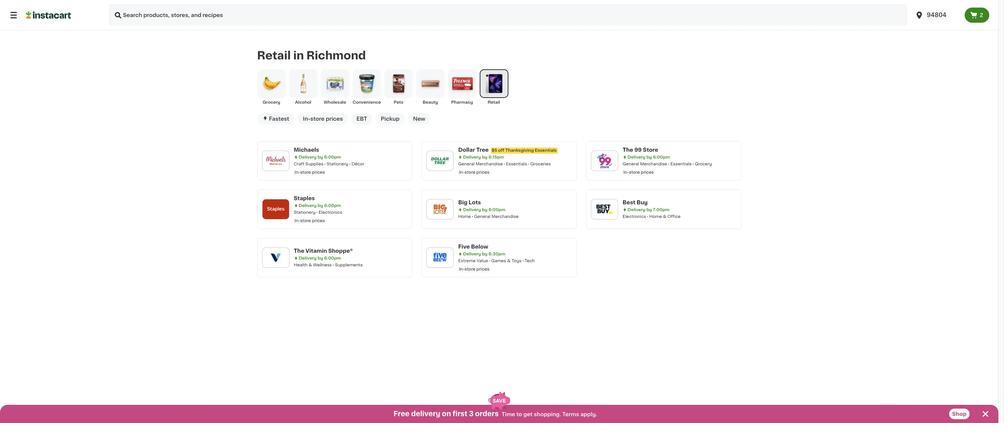 Task type: describe. For each thing, give the bounding box(es) containing it.
$5
[[492, 148, 497, 152]]

2 home from the left
[[650, 215, 662, 219]]

dollar tree logo image
[[430, 151, 450, 171]]

2 94804 button from the left
[[915, 5, 961, 26]]

6:00pm for the vitamin shoppe®
[[324, 256, 341, 260]]

6:00pm for michaels
[[324, 155, 341, 159]]

new button
[[408, 113, 431, 124]]

3
[[469, 411, 474, 417]]

by for the 99 store
[[647, 155, 652, 159]]

free
[[394, 411, 410, 417]]

shop
[[952, 411, 967, 417]]

delivery for the vitamin shoppe®
[[299, 256, 317, 260]]

office
[[668, 215, 681, 219]]

instacart logo image
[[26, 11, 71, 20]]

1 home from the left
[[458, 215, 471, 219]]

extreme
[[458, 259, 476, 263]]

general for delivery by 6:15pm
[[458, 162, 475, 166]]

1 horizontal spatial electronics
[[623, 215, 646, 219]]

prices for the 99 store
[[641, 170, 654, 174]]

in-store prices down delivery by 6:15pm
[[459, 170, 490, 174]]

2 horizontal spatial &
[[663, 215, 667, 219]]

below
[[471, 244, 488, 249]]

general for delivery by 6:00pm
[[623, 162, 639, 166]]

fastest button
[[257, 113, 295, 124]]

in- for the 99 store
[[624, 170, 629, 174]]

6:00pm for the 99 store
[[653, 155, 670, 159]]

to
[[517, 412, 522, 417]]

toys
[[512, 259, 522, 263]]

time
[[502, 412, 515, 417]]

by for staples
[[318, 204, 323, 208]]

michaels logo image
[[266, 151, 286, 171]]

thanksgiving
[[506, 148, 534, 152]]

prices for michaels
[[312, 170, 325, 174]]

delivery by 6:00pm for michaels
[[299, 155, 341, 159]]

home general merchandise
[[458, 215, 519, 219]]

on
[[442, 411, 451, 417]]

staples
[[294, 196, 315, 201]]

wholesale button
[[321, 69, 350, 106]]

0 horizontal spatial electronics
[[319, 210, 342, 215]]

delivery by 6:00pm for the vitamin shoppe®
[[299, 256, 341, 260]]

beauty button
[[416, 69, 445, 106]]

store for five below
[[465, 267, 476, 271]]

pets button
[[384, 69, 413, 106]]

new
[[413, 116, 425, 121]]

health
[[294, 263, 308, 267]]

7:00pm
[[653, 208, 670, 212]]

groceries
[[531, 162, 551, 166]]

shoppe®
[[328, 248, 353, 254]]

prices for staples
[[312, 219, 325, 223]]

1 vertical spatial stationery
[[294, 210, 316, 215]]

value
[[477, 259, 488, 263]]

off
[[498, 148, 505, 152]]

delivery by 7:00pm
[[628, 208, 670, 212]]

in-store prices inside button
[[303, 116, 343, 121]]

6:00pm for big lots
[[489, 208, 506, 212]]

pets
[[394, 100, 404, 104]]

delivery for big lots
[[463, 208, 481, 212]]

pickup
[[381, 116, 400, 121]]

delivery by 6:30pm
[[463, 252, 505, 256]]

apply.
[[581, 412, 597, 417]]

richmond
[[307, 50, 366, 61]]

big
[[458, 200, 468, 205]]

in- for michaels
[[295, 170, 300, 174]]

delivery by 6:00pm for staples
[[299, 204, 341, 208]]

in- inside button
[[303, 116, 310, 121]]

99
[[635, 147, 642, 152]]

the for the vitamin shoppe®
[[294, 248, 304, 254]]

2 button
[[965, 8, 990, 23]]

1 horizontal spatial grocery
[[695, 162, 712, 166]]

essentials for general merchandise essentials groceries
[[506, 162, 527, 166]]

big lots
[[458, 200, 481, 205]]

store for the 99 store
[[629, 170, 640, 174]]

michaels
[[294, 147, 319, 152]]

craft
[[294, 162, 304, 166]]

beauty
[[423, 100, 438, 104]]

merchandise for 6:00pm
[[640, 162, 668, 166]]

ebt
[[357, 116, 367, 121]]

store
[[643, 147, 658, 152]]

in
[[293, 50, 304, 61]]



Task type: locate. For each thing, give the bounding box(es) containing it.
store down stationery electronics
[[300, 219, 311, 223]]

in- for staples
[[295, 219, 300, 223]]

delivery up health
[[299, 256, 317, 260]]

delivery by 6:00pm down store at the right top
[[628, 155, 670, 159]]

delivery by 6:00pm up supplies
[[299, 155, 341, 159]]

in- right the 99 store logo
[[624, 170, 629, 174]]

Search field
[[109, 5, 908, 26]]

essentials for general merchandise essentials grocery
[[671, 162, 692, 166]]

the 99 store logo image
[[595, 151, 615, 171]]

2
[[980, 12, 984, 18]]

home
[[458, 215, 471, 219], [650, 215, 662, 219]]

1 vertical spatial retail
[[488, 100, 500, 104]]

0 vertical spatial retail
[[257, 50, 291, 61]]

in- down craft on the top
[[295, 170, 300, 174]]

in-store prices down extreme
[[459, 267, 490, 271]]

vitamin
[[306, 248, 327, 254]]

in- down stationery electronics
[[295, 219, 300, 223]]

1 vertical spatial grocery
[[695, 162, 712, 166]]

stationery down staples
[[294, 210, 316, 215]]

in-store prices button
[[298, 113, 348, 124]]

6:00pm
[[324, 155, 341, 159], [653, 155, 670, 159], [324, 204, 341, 208], [489, 208, 506, 212], [324, 256, 341, 260]]

convenience button
[[353, 69, 381, 106]]

delivery for best buy
[[628, 208, 646, 212]]

1 horizontal spatial &
[[507, 259, 511, 263]]

store down 99
[[629, 170, 640, 174]]

& down 7:00pm
[[663, 215, 667, 219]]

grocery button
[[257, 69, 286, 106]]

home down big
[[458, 215, 471, 219]]

retail inside button
[[488, 100, 500, 104]]

pharmacy button
[[448, 69, 477, 106]]

delivery for five below
[[463, 252, 481, 256]]

6:30pm
[[489, 252, 505, 256]]

delivery by 6:00pm up stationery electronics
[[299, 204, 341, 208]]

in- down alcohol
[[303, 116, 310, 121]]

buy
[[637, 200, 648, 205]]

by up value
[[482, 252, 488, 256]]

best buy
[[623, 200, 648, 205]]

by for five below
[[482, 252, 488, 256]]

6:00pm up health & wellness supplements
[[324, 256, 341, 260]]

best buy logo image
[[595, 199, 615, 219]]

in-store prices down supplies
[[295, 170, 325, 174]]

store for michaels
[[300, 170, 311, 174]]

décor
[[352, 162, 364, 166]]

the 99 store
[[623, 147, 658, 152]]

general merchandise essentials groceries
[[458, 162, 551, 166]]

delivery by 6:00pm for the 99 store
[[628, 155, 670, 159]]

retail
[[257, 50, 291, 61], [488, 100, 500, 104]]

essentials
[[535, 148, 557, 152], [506, 162, 527, 166], [671, 162, 692, 166]]

alcohol
[[295, 100, 311, 104]]

big lots logo image
[[430, 199, 450, 219]]

general down 99
[[623, 162, 639, 166]]

retail for retail
[[488, 100, 500, 104]]

the up health
[[294, 248, 304, 254]]

save image
[[488, 392, 511, 409]]

by for best buy
[[647, 208, 652, 212]]

prices
[[326, 116, 343, 121], [312, 170, 325, 174], [477, 170, 490, 174], [641, 170, 654, 174], [312, 219, 325, 223], [477, 267, 490, 271]]

tech
[[525, 259, 535, 263]]

wholesale
[[324, 100, 346, 104]]

delivery by 6:00pm for big lots
[[463, 208, 506, 212]]

extreme value games & toys tech
[[458, 259, 535, 263]]

store down craft on the top
[[300, 170, 311, 174]]

dollar tree $5 off thanksgiving essentials
[[458, 147, 557, 152]]

prices down general merchandise essentials grocery
[[641, 170, 654, 174]]

electronics
[[319, 210, 342, 215], [623, 215, 646, 219]]

delivery down 99
[[628, 155, 646, 159]]

in-store prices down wholesale
[[303, 116, 343, 121]]

alcohol button
[[289, 69, 318, 106]]

the vitamin shoppe® logo image
[[266, 248, 286, 268]]

close image
[[981, 409, 990, 419]]

in-store prices for the 99 store
[[624, 170, 654, 174]]

delivery for staples
[[299, 204, 317, 208]]

by down tree
[[482, 155, 488, 159]]

delivery by 6:00pm up wellness at the left bottom of the page
[[299, 256, 341, 260]]

store down alcohol
[[310, 116, 325, 121]]

1 94804 button from the left
[[911, 5, 965, 26]]

0 vertical spatial stationery
[[327, 162, 348, 166]]

pickup button
[[376, 113, 405, 124]]

in-store prices
[[303, 116, 343, 121], [295, 170, 325, 174], [459, 170, 490, 174], [624, 170, 654, 174], [295, 219, 325, 223], [459, 267, 490, 271]]

0 horizontal spatial the
[[294, 248, 304, 254]]

shop button
[[949, 409, 970, 419]]

1 horizontal spatial retail
[[488, 100, 500, 104]]

by
[[318, 155, 323, 159], [482, 155, 488, 159], [647, 155, 652, 159], [318, 204, 323, 208], [482, 208, 488, 212], [647, 208, 652, 212], [482, 252, 488, 256], [318, 256, 323, 260]]

store inside the in-store prices button
[[310, 116, 325, 121]]

0 horizontal spatial home
[[458, 215, 471, 219]]

best
[[623, 200, 636, 205]]

health & wellness supplements
[[294, 263, 363, 267]]

0 horizontal spatial retail
[[257, 50, 291, 61]]

2 horizontal spatial essentials
[[671, 162, 692, 166]]

delivery down staples
[[299, 204, 317, 208]]

supplements
[[335, 263, 363, 267]]

1 horizontal spatial the
[[623, 147, 633, 152]]

supplies
[[306, 162, 324, 166]]

delivery for michaels
[[299, 155, 317, 159]]

tree
[[476, 147, 489, 152]]

in-store prices down 99
[[624, 170, 654, 174]]

stationery left décor
[[327, 162, 348, 166]]

retail button
[[480, 69, 508, 106]]

delivery down michaels
[[299, 155, 317, 159]]

staples logo image
[[266, 199, 286, 219]]

free delivery on first 3 orders time to get shopping. terms apply.
[[394, 411, 597, 417]]

by for michaels
[[318, 155, 323, 159]]

home down 7:00pm
[[650, 215, 662, 219]]

convenience
[[353, 100, 381, 104]]

0 horizontal spatial &
[[309, 263, 312, 267]]

1 horizontal spatial home
[[650, 215, 662, 219]]

by for big lots
[[482, 208, 488, 212]]

delivery by 6:00pm up 'home general merchandise'
[[463, 208, 506, 212]]

delivery down five below
[[463, 252, 481, 256]]

essentials inside the dollar tree $5 off thanksgiving essentials
[[535, 148, 557, 152]]

0 vertical spatial grocery
[[263, 100, 280, 104]]

delivery
[[299, 155, 317, 159], [463, 155, 481, 159], [628, 155, 646, 159], [299, 204, 317, 208], [463, 208, 481, 212], [628, 208, 646, 212], [463, 252, 481, 256], [299, 256, 317, 260]]

in- down extreme
[[459, 267, 465, 271]]

retail for retail in richmond
[[257, 50, 291, 61]]

by up the electronics home & office
[[647, 208, 652, 212]]

wellness
[[313, 263, 332, 267]]

1 vertical spatial the
[[294, 248, 304, 254]]

five below logo image
[[430, 248, 450, 268]]

the vitamin shoppe®
[[294, 248, 353, 254]]

ebt button
[[351, 113, 373, 124]]

shopping.
[[534, 412, 561, 417]]

6:00pm up stationery electronics
[[324, 204, 341, 208]]

6:00pm up "craft supplies stationery décor" on the left
[[324, 155, 341, 159]]

pharmacy
[[451, 100, 473, 104]]

None search field
[[109, 5, 908, 26]]

craft supplies stationery décor
[[294, 162, 364, 166]]

delivery down "best buy"
[[628, 208, 646, 212]]

0 horizontal spatial stationery
[[294, 210, 316, 215]]

& left toys
[[507, 259, 511, 263]]

in-store prices for five below
[[459, 267, 490, 271]]

fastest
[[269, 116, 289, 121]]

grocery
[[263, 100, 280, 104], [695, 162, 712, 166]]

in-
[[303, 116, 310, 121], [295, 170, 300, 174], [459, 170, 465, 174], [624, 170, 629, 174], [295, 219, 300, 223], [459, 267, 465, 271]]

dollar
[[458, 147, 475, 152]]

general merchandise essentials grocery
[[623, 162, 712, 166]]

delivery down dollar
[[463, 155, 481, 159]]

prices down stationery electronics
[[312, 219, 325, 223]]

in- down dollar
[[459, 170, 465, 174]]

lots
[[469, 200, 481, 205]]

by down store at the right top
[[647, 155, 652, 159]]

merchandise for 6:15pm
[[476, 162, 503, 166]]

general down dollar
[[458, 162, 475, 166]]

retail left 'in'
[[257, 50, 291, 61]]

retail in richmond main content
[[0, 30, 999, 423]]

in- for five below
[[459, 267, 465, 271]]

& right health
[[309, 263, 312, 267]]

delivery down big lots
[[463, 208, 481, 212]]

the
[[623, 147, 633, 152], [294, 248, 304, 254]]

terms
[[562, 412, 579, 417]]

delivery by 6:00pm
[[299, 155, 341, 159], [628, 155, 670, 159], [299, 204, 341, 208], [463, 208, 506, 212], [299, 256, 341, 260]]

retail in richmond
[[257, 50, 366, 61]]

6:00pm up 'home general merchandise'
[[489, 208, 506, 212]]

94804 button
[[911, 5, 965, 26], [915, 5, 961, 26]]

in-store prices down stationery electronics
[[295, 219, 325, 223]]

the for the 99 store
[[623, 147, 633, 152]]

by up 'home general merchandise'
[[482, 208, 488, 212]]

general down lots
[[474, 215, 491, 219]]

1 horizontal spatial essentials
[[535, 148, 557, 152]]

6:00pm for staples
[[324, 204, 341, 208]]

store down extreme
[[465, 267, 476, 271]]

grocery inside the grocery "button"
[[263, 100, 280, 104]]

6:15pm
[[489, 155, 504, 159]]

electronics home & office
[[623, 215, 681, 219]]

prices down supplies
[[312, 170, 325, 174]]

by up stationery electronics
[[318, 204, 323, 208]]

94804
[[927, 12, 947, 18]]

retail right pharmacy
[[488, 100, 500, 104]]

0 horizontal spatial grocery
[[263, 100, 280, 104]]

get
[[524, 412, 533, 417]]

by up supplies
[[318, 155, 323, 159]]

five
[[458, 244, 470, 249]]

prices down wholesale
[[326, 116, 343, 121]]

by up wellness at the left bottom of the page
[[318, 256, 323, 260]]

store for staples
[[300, 219, 311, 223]]

1 horizontal spatial stationery
[[327, 162, 348, 166]]

delivery
[[411, 411, 440, 417]]

prices for five below
[[477, 267, 490, 271]]

prices inside button
[[326, 116, 343, 121]]

in-store prices for michaels
[[295, 170, 325, 174]]

first
[[453, 411, 468, 417]]

delivery for the 99 store
[[628, 155, 646, 159]]

the left 99
[[623, 147, 633, 152]]

0 horizontal spatial essentials
[[506, 162, 527, 166]]

6:00pm up general merchandise essentials grocery
[[653, 155, 670, 159]]

stationery electronics
[[294, 210, 342, 215]]

orders
[[475, 411, 499, 417]]

store down delivery by 6:15pm
[[465, 170, 476, 174]]

delivery by 6:15pm
[[463, 155, 504, 159]]

prices down value
[[477, 267, 490, 271]]

games
[[491, 259, 506, 263]]

five below
[[458, 244, 488, 249]]

0 vertical spatial the
[[623, 147, 633, 152]]

&
[[663, 215, 667, 219], [507, 259, 511, 263], [309, 263, 312, 267]]

prices down delivery by 6:15pm
[[477, 170, 490, 174]]

by for the vitamin shoppe®
[[318, 256, 323, 260]]

in-store prices for staples
[[295, 219, 325, 223]]



Task type: vqa. For each thing, say whether or not it's contained in the screenshot.
the Best Buy logo
yes



